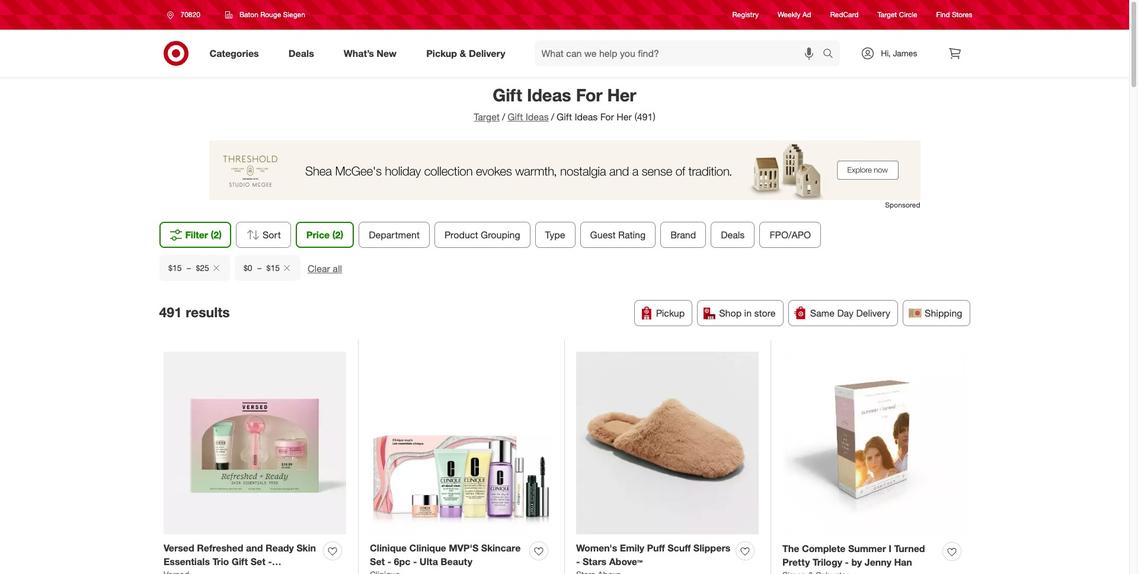 Task type: locate. For each thing, give the bounding box(es) containing it.
1 horizontal spatial deals
[[721, 229, 745, 241]]

/ right "gift ideas" link
[[551, 111, 554, 123]]

/
[[502, 111, 505, 123], [551, 111, 554, 123]]

1 horizontal spatial clinique
[[410, 542, 446, 554]]

0 vertical spatial delivery
[[469, 47, 506, 59]]

same day delivery
[[810, 307, 891, 319]]

1 vertical spatial for
[[601, 111, 614, 123]]

baton
[[240, 10, 258, 19]]

clinique clinique mvp's skincare set - 6pc - ulta beauty image
[[370, 352, 553, 535], [370, 352, 553, 535]]

pickup for pickup
[[656, 307, 685, 319]]

1 horizontal spatial (2)
[[333, 229, 343, 241]]

0 vertical spatial pickup
[[426, 47, 457, 59]]

women's emily puff scuff slippers - stars above™
[[576, 542, 731, 567]]

target left "gift ideas" link
[[474, 111, 500, 123]]

circle
[[899, 10, 918, 19]]

same
[[810, 307, 835, 319]]

1 vertical spatial target
[[474, 111, 500, 123]]

for
[[576, 84, 603, 106], [601, 111, 614, 123]]

1 clinique from the left
[[370, 542, 407, 554]]

stars
[[583, 556, 607, 567]]

deals down siegen at left top
[[289, 47, 314, 59]]

deals inside button
[[721, 229, 745, 241]]

set left 6pc
[[370, 556, 385, 567]]

clinique
[[370, 542, 407, 554], [410, 542, 446, 554]]

her up (491)
[[608, 84, 637, 106]]

the complete summer i turned pretty trilogy - by jenny han
[[783, 543, 925, 568]]

same day delivery button
[[789, 300, 898, 326]]

search button
[[818, 40, 846, 69]]

ideas up "gift ideas" link
[[527, 84, 571, 106]]

1 $15 from the left
[[168, 263, 181, 273]]

2 / from the left
[[551, 111, 554, 123]]

set down and
[[251, 556, 266, 567]]

price (2)
[[306, 229, 343, 241]]

- down the ready
[[268, 556, 272, 567]]

gift right trio
[[232, 556, 248, 567]]

advertisement region
[[209, 140, 921, 200]]

department
[[369, 229, 420, 241]]

- inside versed refreshed and ready skin essentials trio gift set - 1.3oz/3pc
[[268, 556, 272, 567]]

1 set from the left
[[251, 556, 266, 567]]

-
[[268, 556, 272, 567], [388, 556, 392, 567], [413, 556, 417, 567], [576, 556, 580, 567], [845, 556, 849, 568]]

(2) right filter
[[211, 229, 222, 241]]

1 horizontal spatial pickup
[[656, 307, 685, 319]]

1.3oz/3pc
[[164, 569, 207, 574]]

fpo/apo
[[770, 229, 811, 241]]

/ right 'target' link
[[502, 111, 505, 123]]

0 vertical spatial her
[[608, 84, 637, 106]]

target left circle
[[878, 10, 897, 19]]

2 (2) from the left
[[333, 229, 343, 241]]

her left (491)
[[617, 111, 632, 123]]

0 horizontal spatial pickup
[[426, 47, 457, 59]]

deals right brand
[[721, 229, 745, 241]]

491
[[159, 303, 182, 320]]

1 vertical spatial pickup
[[656, 307, 685, 319]]

ideas right 'target' link
[[526, 111, 549, 123]]

$25
[[196, 263, 209, 273]]

delivery
[[469, 47, 506, 59], [857, 307, 891, 319]]

$15 left $25
[[168, 263, 181, 273]]

emily
[[620, 542, 645, 554]]

&
[[460, 47, 466, 59]]

summer
[[849, 543, 887, 554]]

trilogy
[[813, 556, 843, 568]]

set
[[251, 556, 266, 567], [370, 556, 385, 567]]

1 horizontal spatial set
[[370, 556, 385, 567]]

the complete summer i turned pretty trilogy - by jenny han image
[[783, 352, 966, 535]]

2 set from the left
[[370, 556, 385, 567]]

deals link
[[279, 40, 329, 66]]

0 horizontal spatial /
[[502, 111, 505, 123]]

1 horizontal spatial target
[[878, 10, 897, 19]]

slippers
[[694, 542, 731, 554]]

$0
[[243, 263, 252, 273]]

$15
[[168, 263, 181, 273], [266, 263, 280, 273]]

versed refreshed and ready skin essentials trio gift set - 1.3oz/3pc
[[164, 542, 316, 574]]

0 horizontal spatial target
[[474, 111, 500, 123]]

1 (2) from the left
[[211, 229, 222, 241]]

0 horizontal spatial deals
[[289, 47, 314, 59]]

0 horizontal spatial clinique
[[370, 542, 407, 554]]

0 horizontal spatial (2)
[[211, 229, 222, 241]]

delivery inside button
[[857, 307, 891, 319]]

ideas
[[527, 84, 571, 106], [526, 111, 549, 123], [575, 111, 598, 123]]

1 / from the left
[[502, 111, 505, 123]]

siegen
[[283, 10, 305, 19]]

clinique up ulta
[[410, 542, 446, 554]]

1 horizontal spatial /
[[551, 111, 554, 123]]

deals button
[[711, 222, 755, 248]]

- left by
[[845, 556, 849, 568]]

1 vertical spatial delivery
[[857, 307, 891, 319]]

(2) inside button
[[211, 229, 222, 241]]

what's new link
[[334, 40, 412, 66]]

ad
[[803, 10, 812, 19]]

(2) right price
[[333, 229, 343, 241]]

and
[[246, 542, 263, 554]]

- left stars
[[576, 556, 580, 567]]

price
[[306, 229, 330, 241]]

1 horizontal spatial $15
[[266, 263, 280, 273]]

0 horizontal spatial set
[[251, 556, 266, 567]]

fpo/apo button
[[760, 222, 821, 248]]

all
[[333, 263, 342, 275]]

gift ideas for her target / gift ideas / gift ideas for her (491)
[[474, 84, 656, 123]]

1 vertical spatial deals
[[721, 229, 745, 241]]

0 vertical spatial deals
[[289, 47, 314, 59]]

what's new
[[344, 47, 397, 59]]

delivery right the &
[[469, 47, 506, 59]]

gift
[[493, 84, 522, 106], [508, 111, 523, 123], [557, 111, 572, 123], [232, 556, 248, 567]]

sort button
[[236, 222, 291, 248]]

gift ideas link
[[508, 111, 549, 123]]

1 horizontal spatial delivery
[[857, 307, 891, 319]]

women's emily puff scuff slippers - stars above™ image
[[576, 352, 759, 535], [576, 352, 759, 535]]

pickup button
[[634, 300, 693, 326]]

complete
[[802, 543, 846, 554]]

pickup inside button
[[656, 307, 685, 319]]

0 horizontal spatial $15
[[168, 263, 181, 273]]

what's
[[344, 47, 374, 59]]

clear all
[[308, 263, 342, 275]]

filter (2) button
[[159, 222, 231, 248]]

0 horizontal spatial delivery
[[469, 47, 506, 59]]

gift right "gift ideas" link
[[557, 111, 572, 123]]

department button
[[359, 222, 430, 248]]

- left 6pc
[[388, 556, 392, 567]]

delivery for same day delivery
[[857, 307, 891, 319]]

gift right 'target' link
[[508, 111, 523, 123]]

hi, james
[[881, 48, 918, 58]]

women's
[[576, 542, 618, 554]]

2 $15 from the left
[[266, 263, 280, 273]]

clinique up 6pc
[[370, 542, 407, 554]]

store
[[755, 307, 776, 319]]

delivery right the day
[[857, 307, 891, 319]]

0 vertical spatial for
[[576, 84, 603, 106]]

rating
[[618, 229, 646, 241]]

set inside versed refreshed and ready skin essentials trio gift set - 1.3oz/3pc
[[251, 556, 266, 567]]

versed refreshed and ready skin essentials trio gift set - 1.3oz/3pc image
[[164, 352, 346, 535], [164, 352, 346, 535]]

sort
[[263, 229, 281, 241]]

$15 right $0
[[266, 263, 280, 273]]

$15 inside button
[[266, 263, 280, 273]]

(2)
[[211, 229, 222, 241], [333, 229, 343, 241]]

find stores link
[[937, 10, 973, 20]]

set inside clinique clinique mvp's skincare set - 6pc - ulta beauty
[[370, 556, 385, 567]]

pickup
[[426, 47, 457, 59], [656, 307, 685, 319]]

target circle
[[878, 10, 918, 19]]

scuff
[[668, 542, 691, 554]]

search
[[818, 48, 846, 60]]

turned
[[895, 543, 925, 554]]



Task type: describe. For each thing, give the bounding box(es) containing it.
categories
[[210, 47, 259, 59]]

1 vertical spatial her
[[617, 111, 632, 123]]

by
[[852, 556, 862, 568]]

product grouping
[[445, 229, 520, 241]]

shipping
[[925, 307, 963, 319]]

shipping button
[[903, 300, 970, 326]]

491 results
[[159, 303, 230, 320]]

weekly ad
[[778, 10, 812, 19]]

2 clinique from the left
[[410, 542, 446, 554]]

type button
[[535, 222, 576, 248]]

find stores
[[937, 10, 973, 19]]

(2) for filter (2)
[[211, 229, 222, 241]]

han
[[895, 556, 913, 568]]

redcard
[[831, 10, 859, 19]]

product
[[445, 229, 478, 241]]

registry
[[733, 10, 759, 19]]

ideas up advertisement "region"
[[575, 111, 598, 123]]

puff
[[647, 542, 665, 554]]

baton rouge siegen
[[240, 10, 305, 19]]

refreshed
[[197, 542, 243, 554]]

$0  –  $15 button
[[234, 255, 300, 281]]

- inside women's emily puff scuff slippers - stars above™
[[576, 556, 580, 567]]

ulta
[[420, 556, 438, 567]]

pickup for pickup & delivery
[[426, 47, 457, 59]]

gift up "gift ideas" link
[[493, 84, 522, 106]]

70820
[[181, 10, 200, 19]]

$15 inside button
[[168, 263, 181, 273]]

baton rouge siegen button
[[218, 4, 313, 26]]

pretty
[[783, 556, 810, 568]]

beauty
[[441, 556, 473, 567]]

$0  –  $15
[[243, 263, 280, 273]]

redcard link
[[831, 10, 859, 20]]

essentials
[[164, 556, 210, 567]]

grouping
[[481, 229, 520, 241]]

trio
[[213, 556, 229, 567]]

new
[[377, 47, 397, 59]]

pickup & delivery link
[[416, 40, 520, 66]]

versed
[[164, 542, 194, 554]]

clear all button
[[308, 262, 342, 276]]

guest rating button
[[580, 222, 656, 248]]

product grouping button
[[435, 222, 531, 248]]

filter
[[185, 229, 208, 241]]

results
[[186, 303, 230, 320]]

deals for deals button
[[721, 229, 745, 241]]

the
[[783, 543, 800, 554]]

- right 6pc
[[413, 556, 417, 567]]

guest
[[590, 229, 616, 241]]

i
[[889, 543, 892, 554]]

skincare
[[481, 542, 521, 554]]

the complete summer i turned pretty trilogy - by jenny han link
[[783, 542, 938, 569]]

6pc
[[394, 556, 411, 567]]

delivery for pickup & delivery
[[469, 47, 506, 59]]

registry link
[[733, 10, 759, 20]]

brand button
[[661, 222, 706, 248]]

0 vertical spatial target
[[878, 10, 897, 19]]

gift inside versed refreshed and ready skin essentials trio gift set - 1.3oz/3pc
[[232, 556, 248, 567]]

What can we help you find? suggestions appear below search field
[[535, 40, 826, 66]]

brand
[[671, 229, 696, 241]]

rouge
[[260, 10, 281, 19]]

versed refreshed and ready skin essentials trio gift set - 1.3oz/3pc link
[[164, 541, 318, 574]]

mvp's
[[449, 542, 479, 554]]

find
[[937, 10, 950, 19]]

shop in store button
[[698, 300, 784, 326]]

jenny
[[865, 556, 892, 568]]

filter (2)
[[185, 229, 222, 241]]

james
[[893, 48, 918, 58]]

guest rating
[[590, 229, 646, 241]]

sponsored
[[886, 200, 921, 209]]

$15  –  $25
[[168, 263, 209, 273]]

weekly ad link
[[778, 10, 812, 20]]

clinique clinique mvp's skincare set - 6pc - ulta beauty link
[[370, 541, 525, 569]]

hi,
[[881, 48, 891, 58]]

clear
[[308, 263, 330, 275]]

above™
[[609, 556, 643, 567]]

(2) for price (2)
[[333, 229, 343, 241]]

weekly
[[778, 10, 801, 19]]

target circle link
[[878, 10, 918, 20]]

stores
[[952, 10, 973, 19]]

target inside gift ideas for her target / gift ideas / gift ideas for her (491)
[[474, 111, 500, 123]]

shop in store
[[719, 307, 776, 319]]

in
[[745, 307, 752, 319]]

- inside the complete summer i turned pretty trilogy - by jenny han
[[845, 556, 849, 568]]

type
[[545, 229, 566, 241]]

pickup & delivery
[[426, 47, 506, 59]]

categories link
[[200, 40, 274, 66]]

shop
[[719, 307, 742, 319]]

$15  –  $25 button
[[159, 255, 230, 281]]

clinique clinique mvp's skincare set - 6pc - ulta beauty
[[370, 542, 521, 567]]

deals for deals link
[[289, 47, 314, 59]]



Task type: vqa. For each thing, say whether or not it's contained in the screenshot.
PRINTER.
no



